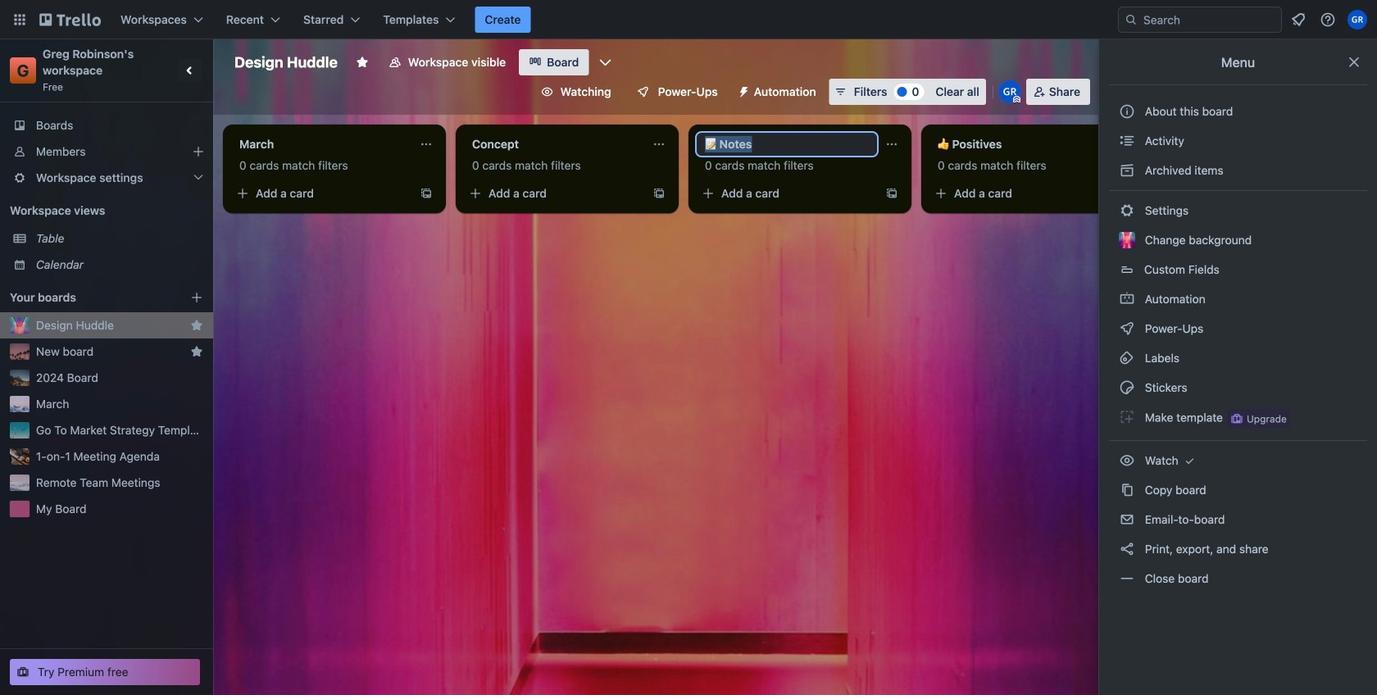 Task type: locate. For each thing, give the bounding box(es) containing it.
this member is an admin of this board. image
[[1013, 96, 1021, 103]]

2 create from template… image from the left
[[653, 187, 666, 200]]

6 sm image from the top
[[1119, 482, 1136, 499]]

0 notifications image
[[1289, 10, 1309, 30]]

sm image
[[1119, 133, 1136, 149], [1119, 162, 1136, 179], [1119, 380, 1136, 396], [1119, 409, 1136, 426], [1119, 453, 1136, 469], [1119, 482, 1136, 499]]

2 starred icon image from the top
[[190, 345, 203, 358]]

sm image
[[731, 79, 754, 102], [1119, 203, 1136, 219], [1119, 291, 1136, 307], [1119, 321, 1136, 337], [1119, 350, 1136, 367], [1182, 453, 1198, 469], [1119, 512, 1136, 528], [1119, 541, 1136, 558], [1119, 571, 1136, 587]]

open information menu image
[[1320, 11, 1336, 28]]

3 sm image from the top
[[1119, 380, 1136, 396]]

starred icon image
[[190, 319, 203, 332], [190, 345, 203, 358]]

Board name text field
[[226, 49, 346, 75]]

0 horizontal spatial create from template… image
[[420, 187, 433, 200]]

1 vertical spatial starred icon image
[[190, 345, 203, 358]]

create from template… image
[[420, 187, 433, 200], [653, 187, 666, 200]]

customize views image
[[597, 54, 614, 71]]

None text field
[[230, 131, 413, 157], [462, 131, 646, 157], [928, 131, 1112, 157], [230, 131, 413, 157], [462, 131, 646, 157], [928, 131, 1112, 157]]

1 starred icon image from the top
[[190, 319, 203, 332]]

0 vertical spatial starred icon image
[[190, 319, 203, 332]]

1 horizontal spatial create from template… image
[[653, 187, 666, 200]]

5 sm image from the top
[[1119, 453, 1136, 469]]

your boards with 8 items element
[[10, 288, 166, 307]]

workspace navigation collapse icon image
[[179, 59, 202, 82]]

greg robinson (gregrobinson96) image
[[1348, 10, 1368, 30]]



Task type: describe. For each thing, give the bounding box(es) containing it.
Search field
[[1138, 8, 1282, 31]]

1 sm image from the top
[[1119, 133, 1136, 149]]

1 create from template… image from the left
[[420, 187, 433, 200]]

create from template… image
[[886, 187, 899, 200]]

primary element
[[0, 0, 1377, 39]]

greg robinson (gregrobinson96) image
[[998, 80, 1021, 103]]

back to home image
[[39, 7, 101, 33]]

4 sm image from the top
[[1119, 409, 1136, 426]]

star or unstar board image
[[356, 56, 369, 69]]

2 sm image from the top
[[1119, 162, 1136, 179]]

search image
[[1125, 13, 1138, 26]]

📝 Notes text field
[[695, 131, 879, 157]]

add board image
[[190, 291, 203, 304]]



Task type: vqa. For each thing, say whether or not it's contained in the screenshot.
Christina Overa (christinaovera) icon in the right top of the page
no



